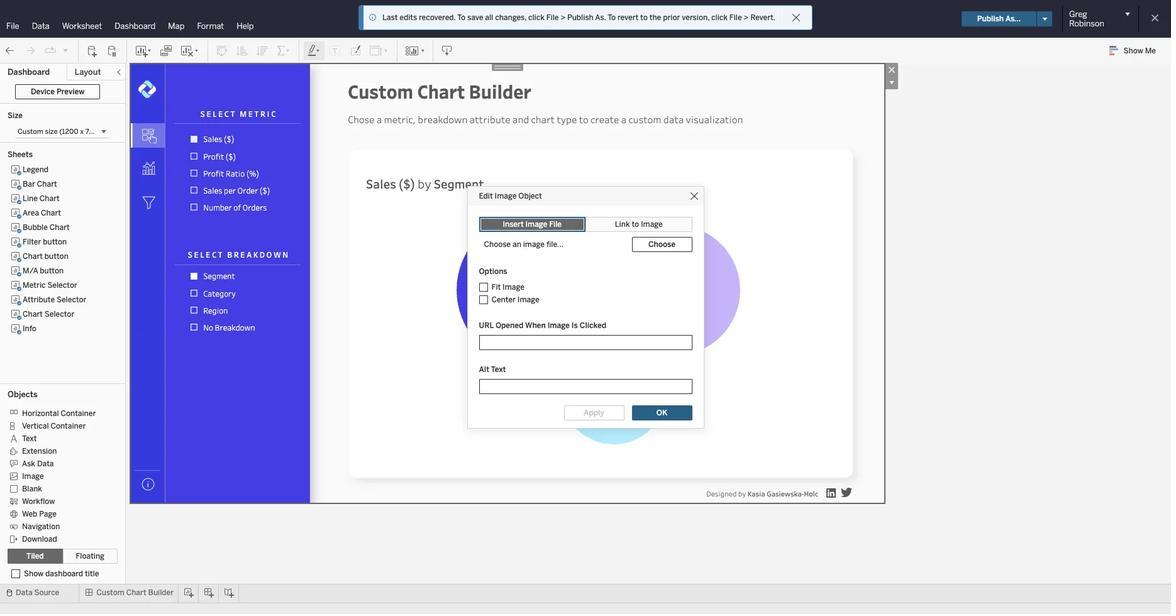 Task type: vqa. For each thing, say whether or not it's contained in the screenshot.
the rightmost the Total
no



Task type: describe. For each thing, give the bounding box(es) containing it.
filter
[[23, 238, 41, 247]]

0 horizontal spatial replay animation image
[[44, 44, 57, 57]]

area chart
[[23, 209, 61, 218]]

t for r
[[218, 249, 222, 259]]

last edits recovered. to save all changes, click file > publish as. to revert to the prior version, click file > revert.
[[382, 13, 776, 22]]

1 vertical spatial r
[[234, 249, 239, 259]]

horizontal container
[[22, 409, 96, 418]]

vertical container option
[[8, 420, 108, 432]]

file or link toggle option group
[[479, 217, 692, 232]]

apply button
[[564, 405, 624, 420]]

an
[[513, 240, 521, 249]]

custom
[[629, 113, 661, 126]]

more options image
[[885, 76, 898, 89]]

marks. press enter to open the view data window.. use arrow keys to navigate data visualization elements. image
[[140, 477, 156, 492]]

(tableau
[[583, 13, 625, 25]]

web
[[22, 510, 37, 519]]

workflow option
[[8, 495, 108, 508]]

as...
[[1005, 14, 1021, 23]]

to inside option group
[[632, 220, 639, 229]]

designed by kasia gasiewska-holc
[[706, 489, 818, 498]]

show/hide cards image
[[405, 44, 425, 57]]

pause auto updates image
[[106, 44, 119, 57]]

bar chart
[[23, 180, 57, 189]]

save
[[467, 13, 483, 22]]

floating
[[76, 552, 104, 561]]

1 to from the left
[[457, 13, 465, 22]]

totals image
[[276, 44, 291, 57]]

horizontal
[[22, 409, 59, 418]]

file up undo icon
[[6, 21, 19, 31]]

robinson
[[1069, 19, 1104, 28]]

2 horizontal spatial t
[[254, 109, 259, 119]]

options group
[[479, 281, 539, 306]]

type
[[557, 113, 577, 126]]

extension option
[[8, 445, 108, 457]]

page
[[39, 510, 57, 519]]

list box containing legend
[[8, 163, 118, 380]]

show me button
[[1104, 41, 1167, 60]]

button for m/a button
[[40, 267, 64, 275]]

bubble
[[23, 223, 48, 232]]

vertical
[[22, 422, 49, 431]]

vertical container
[[22, 422, 86, 431]]

custom chart builder (tableau public)
[[476, 13, 661, 25]]

metric,
[[384, 113, 416, 126]]

custom left the size
[[18, 128, 43, 136]]

s e l e c t   m e t r i c
[[200, 109, 276, 119]]

download
[[22, 535, 57, 544]]

($)
[[399, 175, 415, 192]]

sales
[[366, 175, 396, 192]]

new worksheet image
[[135, 44, 152, 57]]

1 > from the left
[[561, 13, 566, 22]]

attribute
[[23, 296, 55, 304]]

1 click from the left
[[528, 13, 545, 22]]

text inside option
[[22, 434, 37, 443]]

w
[[274, 249, 281, 259]]

objects
[[8, 390, 38, 399]]

a
[[247, 249, 252, 259]]

choose button
[[632, 237, 692, 252]]

fit image center image
[[492, 283, 539, 304]]

worksheet
[[62, 21, 102, 31]]

edit
[[479, 192, 493, 200]]

2 vertical spatial builder
[[148, 589, 174, 597]]

sales ($) by segment
[[366, 175, 484, 192]]

0 horizontal spatial dashboard
[[8, 67, 50, 77]]

and
[[513, 113, 529, 126]]

show dashboard title
[[24, 570, 99, 579]]

builder inside application
[[469, 79, 531, 104]]

the
[[650, 13, 661, 22]]

tiled
[[26, 552, 44, 561]]

ask data
[[22, 460, 54, 468]]

recovered.
[[419, 13, 456, 22]]

as.
[[595, 13, 606, 22]]

selector for chart selector
[[45, 310, 74, 319]]

button for filter button
[[43, 238, 67, 247]]

insert
[[503, 220, 524, 229]]

attribute selector
[[23, 296, 86, 304]]

line
[[23, 194, 38, 203]]

0 horizontal spatial by
[[418, 175, 431, 192]]

to inside alert
[[640, 13, 648, 22]]

show labels image
[[329, 44, 342, 57]]

navigation
[[22, 523, 60, 531]]

remove from dashboard image
[[885, 63, 898, 76]]

sort ascending image
[[236, 44, 248, 57]]

c for s e l e c t   b r e a k d o w n
[[212, 249, 216, 259]]

greg robinson
[[1069, 9, 1104, 28]]

breakdown
[[418, 113, 468, 126]]

create
[[591, 113, 619, 126]]

file left revert.
[[729, 13, 742, 22]]

b
[[227, 249, 232, 259]]

s for s e l e c t   m e t r i c
[[200, 109, 205, 119]]

t for e
[[231, 109, 235, 119]]

data for data source
[[16, 589, 32, 597]]

center
[[492, 295, 516, 304]]

download option
[[8, 533, 108, 545]]

horizontal container option
[[8, 407, 108, 420]]

is
[[572, 321, 578, 330]]

sort descending image
[[256, 44, 269, 57]]

legend
[[23, 165, 48, 174]]

collapse image
[[115, 69, 123, 76]]

area
[[23, 209, 39, 218]]

insert image file
[[503, 220, 562, 229]]

designed
[[706, 489, 737, 498]]

apply
[[584, 409, 604, 417]]

m/a button
[[23, 267, 64, 275]]

1 horizontal spatial by
[[738, 489, 746, 498]]

n
[[283, 249, 288, 259]]

layout
[[75, 67, 101, 77]]

custom inside application
[[348, 79, 413, 104]]

700)
[[85, 128, 101, 136]]

options
[[479, 267, 507, 276]]

image inside option
[[22, 472, 44, 481]]

2 horizontal spatial c
[[271, 109, 276, 119]]

info
[[23, 325, 36, 333]]

gasiewska-
[[767, 489, 804, 498]]

URL Opened When Image Is Clicked text field
[[479, 335, 692, 350]]

m
[[240, 109, 247, 119]]

me
[[1145, 47, 1156, 55]]



Task type: locate. For each thing, give the bounding box(es) containing it.
to right as.
[[608, 13, 616, 22]]

web page option
[[8, 508, 108, 520]]

0 vertical spatial button
[[43, 238, 67, 247]]

1 vertical spatial data
[[37, 460, 54, 468]]

web page
[[22, 510, 57, 519]]

show me
[[1124, 47, 1156, 55]]

a right chose
[[377, 113, 382, 126]]

1 vertical spatial dashboard
[[8, 67, 50, 77]]

help
[[237, 21, 254, 31]]

click right version,
[[711, 13, 728, 22]]

0 vertical spatial container
[[61, 409, 96, 418]]

data inside option
[[37, 460, 54, 468]]

t
[[231, 109, 235, 119], [254, 109, 259, 119], [218, 249, 222, 259]]

togglestate option group
[[8, 549, 118, 564]]

undo image
[[4, 44, 16, 57]]

0 horizontal spatial c
[[212, 249, 216, 259]]

publish left as.
[[567, 13, 594, 22]]

2 vertical spatial data
[[16, 589, 32, 597]]

1 horizontal spatial publish
[[977, 14, 1004, 23]]

custom up metric,
[[348, 79, 413, 104]]

choose down link to image
[[648, 240, 675, 249]]

1 horizontal spatial c
[[224, 109, 229, 119]]

container for vertical container
[[51, 422, 86, 431]]

> left revert.
[[744, 13, 749, 22]]

1 a from the left
[[377, 113, 382, 126]]

prior
[[663, 13, 680, 22]]

1 horizontal spatial to
[[632, 220, 639, 229]]

bubble chart
[[23, 223, 70, 232]]

source
[[34, 589, 59, 597]]

clicked
[[580, 321, 606, 330]]

choose
[[484, 240, 511, 249], [648, 240, 675, 249]]

1 horizontal spatial to
[[608, 13, 616, 22]]

0 vertical spatial l
[[213, 109, 217, 119]]

custom chart builder down title
[[96, 589, 174, 597]]

0 horizontal spatial custom chart builder
[[96, 589, 174, 597]]

l left m
[[213, 109, 217, 119]]

1 choose from the left
[[484, 240, 511, 249]]

0 horizontal spatial builder
[[148, 589, 174, 597]]

image up choose button
[[641, 220, 663, 229]]

to left save
[[457, 13, 465, 22]]

image
[[523, 240, 545, 249]]

custom chart builder up breakdown
[[348, 79, 531, 104]]

selector up attribute selector
[[47, 281, 77, 290]]

c right i
[[271, 109, 276, 119]]

data for data
[[32, 21, 50, 31]]

edit image object dialog
[[468, 186, 703, 428]]

data up redo image at the top of page
[[32, 21, 50, 31]]

button down bubble chart
[[43, 238, 67, 247]]

1 horizontal spatial replay animation image
[[62, 46, 69, 54]]

1 horizontal spatial a
[[621, 113, 627, 126]]

1 horizontal spatial text
[[491, 365, 506, 374]]

1 horizontal spatial r
[[260, 109, 265, 119]]

c
[[224, 109, 229, 119], [271, 109, 276, 119], [212, 249, 216, 259]]

1 horizontal spatial custom chart builder
[[348, 79, 531, 104]]

last edits recovered. to save all changes, click file > publish as. to revert to the prior version, click file > revert. alert
[[382, 12, 776, 23]]

choose for choose
[[648, 240, 675, 249]]

l left b
[[200, 249, 204, 259]]

link
[[615, 220, 630, 229]]

0 vertical spatial custom chart builder
[[348, 79, 531, 104]]

r
[[260, 109, 265, 119], [234, 249, 239, 259]]

metric selector
[[23, 281, 77, 290]]

2 vertical spatial selector
[[45, 310, 74, 319]]

ok
[[656, 409, 667, 417]]

1 vertical spatial container
[[51, 422, 86, 431]]

0 vertical spatial builder
[[546, 13, 581, 25]]

clear sheet image
[[180, 44, 200, 57]]

replay animation image right redo image at the top of page
[[44, 44, 57, 57]]

2 vertical spatial button
[[40, 267, 64, 275]]

chose a metric, breakdown attribute and chart type to create a custom data visualization
[[348, 113, 745, 126]]

2 vertical spatial to
[[632, 220, 639, 229]]

image right edit
[[495, 192, 517, 200]]

1 vertical spatial button
[[45, 252, 68, 261]]

s left m
[[200, 109, 205, 119]]

s e l e c t   b r e a k d o w n
[[188, 249, 288, 259]]

1 vertical spatial text
[[22, 434, 37, 443]]

dashboard down redo image at the top of page
[[8, 67, 50, 77]]

e
[[207, 109, 211, 119], [218, 109, 223, 119], [248, 109, 253, 119], [194, 249, 199, 259], [206, 249, 210, 259], [240, 249, 245, 259]]

dashboard
[[115, 21, 156, 31], [8, 67, 50, 77]]

button
[[43, 238, 67, 247], [45, 252, 68, 261], [40, 267, 64, 275]]

to right link
[[632, 220, 639, 229]]

0 horizontal spatial publish
[[567, 13, 594, 22]]

show left me
[[1124, 47, 1143, 55]]

container
[[61, 409, 96, 418], [51, 422, 86, 431]]

show for show me
[[1124, 47, 1143, 55]]

2 horizontal spatial builder
[[546, 13, 581, 25]]

c left b
[[212, 249, 216, 259]]

0 vertical spatial dashboard
[[115, 21, 156, 31]]

0 vertical spatial r
[[260, 109, 265, 119]]

l for s e l e c t   b r e a k d o w n
[[200, 249, 204, 259]]

1 vertical spatial show
[[24, 570, 43, 579]]

dashboard
[[45, 570, 83, 579]]

show down tiled
[[24, 570, 43, 579]]

container down horizontal container
[[51, 422, 86, 431]]

selector for metric selector
[[47, 281, 77, 290]]

image image
[[158, 56, 326, 520], [138, 80, 157, 99], [341, 142, 869, 494], [841, 488, 852, 497], [826, 489, 836, 498]]

0 vertical spatial text
[[491, 365, 506, 374]]

selector down attribute selector
[[45, 310, 74, 319]]

c for s e l e c t   m e t r i c
[[224, 109, 229, 119]]

0 horizontal spatial l
[[200, 249, 204, 259]]

i
[[267, 109, 270, 119]]

1 horizontal spatial l
[[213, 109, 217, 119]]

container for horizontal container
[[61, 409, 96, 418]]

1 vertical spatial l
[[200, 249, 204, 259]]

r right b
[[234, 249, 239, 259]]

holc
[[804, 489, 818, 498]]

data
[[32, 21, 50, 31], [37, 460, 54, 468], [16, 589, 32, 597]]

replay animation image left new data source 'image'
[[62, 46, 69, 54]]

0 vertical spatial selector
[[47, 281, 77, 290]]

click right changes, on the left top of page
[[528, 13, 545, 22]]

2 choose from the left
[[648, 240, 675, 249]]

x
[[80, 128, 84, 136]]

public)
[[627, 13, 661, 25]]

by left kasia
[[738, 489, 746, 498]]

workflow
[[22, 497, 55, 506]]

publish left 'as...'
[[977, 14, 1004, 23]]

by
[[418, 175, 431, 192], [738, 489, 746, 498]]

1 horizontal spatial dashboard
[[115, 21, 156, 31]]

1 horizontal spatial t
[[231, 109, 235, 119]]

duplicate image
[[160, 44, 172, 57]]

r left i
[[260, 109, 265, 119]]

l for s e l e c t   m e t r i c
[[213, 109, 217, 119]]

1 vertical spatial to
[[579, 113, 589, 126]]

chart inside application
[[417, 79, 465, 104]]

image right center
[[518, 295, 539, 304]]

selector down metric selector
[[57, 296, 86, 304]]

0 vertical spatial by
[[418, 175, 431, 192]]

0 horizontal spatial t
[[218, 249, 222, 259]]

filter button
[[23, 238, 67, 247]]

0 horizontal spatial s
[[188, 249, 192, 259]]

data down extension
[[37, 460, 54, 468]]

1 vertical spatial builder
[[469, 79, 531, 104]]

image option
[[8, 470, 108, 482]]

marks. press enter to open the view data window.. use arrow keys to navigate data visualization elements. image
[[130, 118, 165, 153], [183, 131, 293, 216], [130, 152, 165, 186], [130, 185, 165, 220], [364, 200, 833, 212], [364, 214, 833, 445], [183, 268, 293, 336]]

0 horizontal spatial to
[[579, 113, 589, 126]]

by right ($)
[[418, 175, 431, 192]]

a right 'create' on the top right
[[621, 113, 627, 126]]

extension
[[22, 447, 57, 456]]

to right type
[[579, 113, 589, 126]]

image up center
[[503, 283, 524, 292]]

line chart
[[23, 194, 60, 203]]

navigation option
[[8, 520, 108, 533]]

image
[[495, 192, 517, 200], [525, 220, 547, 229], [641, 220, 663, 229], [503, 283, 524, 292], [518, 295, 539, 304], [548, 321, 570, 330], [22, 472, 44, 481]]

c left m
[[224, 109, 229, 119]]

data
[[663, 113, 684, 126]]

2 > from the left
[[744, 13, 749, 22]]

chart button
[[23, 252, 68, 261]]

to inside application
[[579, 113, 589, 126]]

file right changes, on the left top of page
[[546, 13, 559, 22]]

0 horizontal spatial >
[[561, 13, 566, 22]]

ok button
[[632, 405, 692, 420]]

image up "image"
[[525, 220, 547, 229]]

ask
[[22, 460, 35, 468]]

1 vertical spatial selector
[[57, 296, 86, 304]]

1 vertical spatial custom chart builder
[[96, 589, 174, 597]]

custom down title
[[96, 589, 124, 597]]

0 horizontal spatial a
[[377, 113, 382, 126]]

1 vertical spatial by
[[738, 489, 746, 498]]

preview
[[57, 87, 84, 96]]

fit
[[492, 283, 501, 292]]

title
[[85, 570, 99, 579]]

click
[[528, 13, 545, 22], [711, 13, 728, 22]]

button up metric selector
[[40, 267, 64, 275]]

1 horizontal spatial choose
[[648, 240, 675, 249]]

show for show dashboard title
[[24, 570, 43, 579]]

swap rows and columns image
[[216, 44, 228, 57]]

alt text
[[479, 365, 506, 374]]

0 vertical spatial to
[[640, 13, 648, 22]]

chose
[[348, 113, 374, 126]]

highlight image
[[307, 44, 321, 57]]

list box
[[8, 163, 118, 380]]

choose inside button
[[648, 240, 675, 249]]

>
[[561, 13, 566, 22], [744, 13, 749, 22]]

s left b
[[188, 249, 192, 259]]

text right alt
[[491, 365, 506, 374]]

0 vertical spatial s
[[200, 109, 205, 119]]

show
[[1124, 47, 1143, 55], [24, 570, 43, 579]]

0 vertical spatial show
[[1124, 47, 1143, 55]]

a
[[377, 113, 382, 126], [621, 113, 627, 126]]

device preview
[[31, 87, 84, 96]]

Alt Text text field
[[479, 379, 692, 394]]

opened
[[496, 321, 524, 330]]

revert
[[618, 13, 639, 22]]

replay animation image
[[44, 44, 57, 57], [62, 46, 69, 54]]

image up blank
[[22, 472, 44, 481]]

0 horizontal spatial text
[[22, 434, 37, 443]]

text inside 'edit image object' "dialog"
[[491, 365, 506, 374]]

file...
[[547, 240, 563, 249]]

button for chart button
[[45, 252, 68, 261]]

selector for attribute selector
[[57, 296, 86, 304]]

s
[[200, 109, 205, 119], [188, 249, 192, 259]]

segment
[[434, 175, 484, 192]]

greg
[[1069, 9, 1087, 19]]

edit image object
[[479, 192, 542, 200]]

t left m
[[231, 109, 235, 119]]

dashboard up new worksheet image
[[115, 21, 156, 31]]

custom
[[476, 13, 514, 25], [348, 79, 413, 104], [18, 128, 43, 136], [96, 589, 124, 597]]

0 horizontal spatial choose
[[484, 240, 511, 249]]

size
[[45, 128, 58, 136]]

bar
[[23, 180, 35, 189]]

version,
[[682, 13, 710, 22]]

text
[[491, 365, 506, 374], [22, 434, 37, 443]]

1 horizontal spatial show
[[1124, 47, 1143, 55]]

0 vertical spatial data
[[32, 21, 50, 31]]

fit image
[[369, 44, 389, 57]]

custom size (1200 x 700)
[[18, 128, 101, 136]]

1 vertical spatial s
[[188, 249, 192, 259]]

1 horizontal spatial builder
[[469, 79, 531, 104]]

publish as... button
[[961, 11, 1037, 26]]

> left as.
[[561, 13, 566, 22]]

show inside the show me button
[[1124, 47, 1143, 55]]

visualization
[[686, 113, 743, 126]]

custom chart builder application
[[126, 56, 1170, 583]]

file inside option group
[[549, 220, 562, 229]]

data left source
[[16, 589, 32, 597]]

t left b
[[218, 249, 222, 259]]

choose for choose an image file...
[[484, 240, 511, 249]]

new data source image
[[86, 44, 99, 57]]

0 horizontal spatial show
[[24, 570, 43, 579]]

kasia
[[748, 489, 765, 498]]

changes,
[[495, 13, 526, 22]]

1 horizontal spatial click
[[711, 13, 728, 22]]

to left the
[[640, 13, 648, 22]]

d
[[260, 249, 265, 259]]

last
[[382, 13, 398, 22]]

2 horizontal spatial to
[[640, 13, 648, 22]]

choose an image file...
[[484, 240, 563, 249]]

redo image
[[24, 44, 36, 57]]

ask data option
[[8, 457, 108, 470]]

s for s e l e c t   b r e a k d o w n
[[188, 249, 192, 259]]

file up file...
[[549, 220, 562, 229]]

chart
[[531, 113, 555, 126]]

custom right recovered.
[[476, 13, 514, 25]]

text down vertical
[[22, 434, 37, 443]]

0 horizontal spatial click
[[528, 13, 545, 22]]

0 horizontal spatial r
[[234, 249, 239, 259]]

2 click from the left
[[711, 13, 728, 22]]

t left i
[[254, 109, 259, 119]]

download image
[[441, 44, 453, 57]]

info image
[[368, 13, 377, 22]]

button down the filter button
[[45, 252, 68, 261]]

object
[[518, 192, 542, 200]]

1 horizontal spatial s
[[200, 109, 205, 119]]

0 horizontal spatial to
[[457, 13, 465, 22]]

custom chart builder inside application
[[348, 79, 531, 104]]

2 to from the left
[[608, 13, 616, 22]]

k
[[253, 249, 258, 259]]

1 horizontal spatial >
[[744, 13, 749, 22]]

choose left an
[[484, 240, 511, 249]]

objects list box
[[8, 403, 118, 545]]

blank option
[[8, 482, 108, 495]]

blank
[[22, 485, 42, 494]]

metric
[[23, 281, 46, 290]]

container up vertical container option
[[61, 409, 96, 418]]

format workbook image
[[349, 44, 362, 57]]

2 a from the left
[[621, 113, 627, 126]]

publish inside alert
[[567, 13, 594, 22]]

publish inside button
[[977, 14, 1004, 23]]

text option
[[8, 432, 108, 445]]

image left is
[[548, 321, 570, 330]]

o
[[266, 249, 272, 259]]

data source
[[16, 589, 59, 597]]



